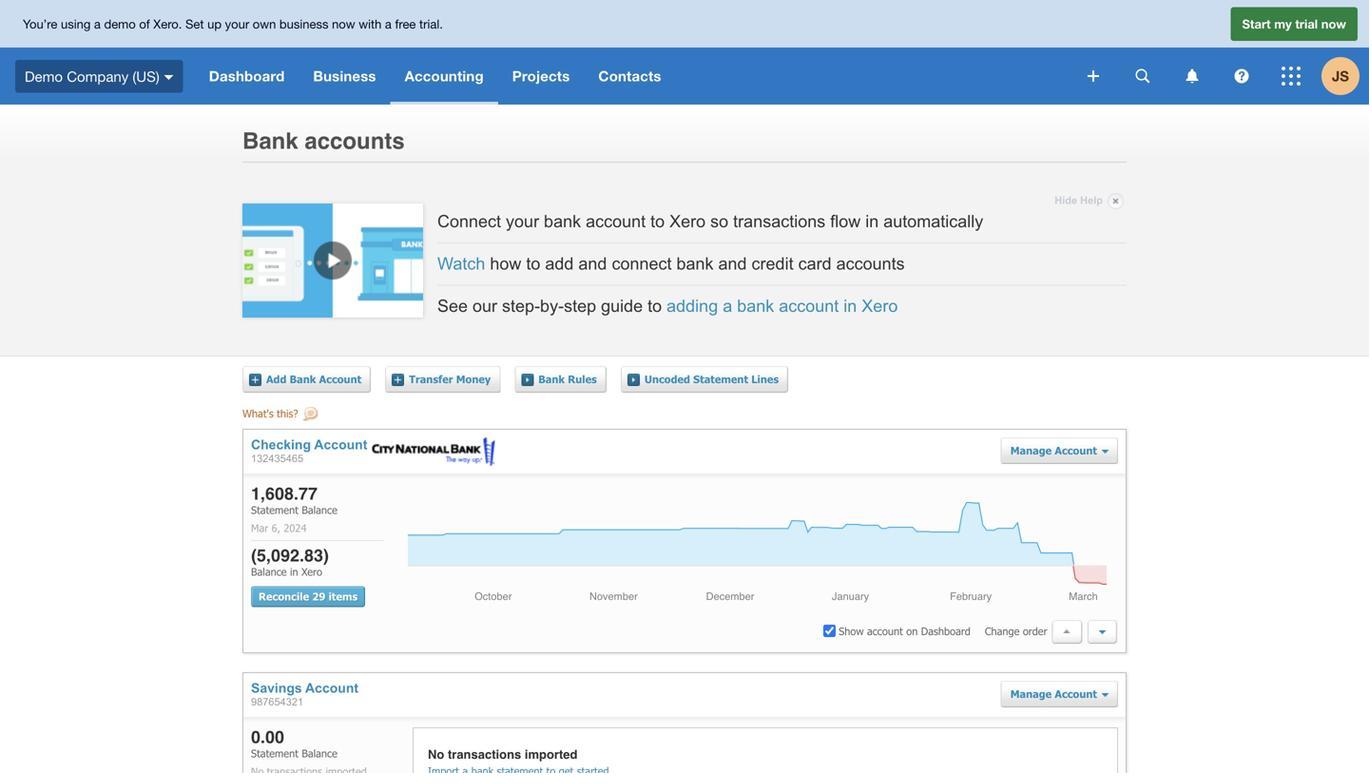 Task type: vqa. For each thing, say whether or not it's contained in the screenshot.
Statement inside 0.00 STATEMENT BALANCE
yes



Task type: locate. For each thing, give the bounding box(es) containing it.
0 horizontal spatial account
[[586, 212, 646, 231]]

bank up adding
[[677, 254, 714, 273]]

balance right 0.00
[[302, 747, 338, 760]]

checking account 132435465
[[251, 437, 368, 464]]

0.00 statement balance
[[251, 727, 338, 760]]

no transactions imported
[[428, 747, 578, 762]]

watch how to add and connect bank and credit card accounts
[[438, 254, 905, 273]]

checking
[[251, 437, 311, 452]]

0 vertical spatial balance
[[302, 503, 338, 516]]

statement for 1,608.77
[[251, 503, 299, 516]]

you're
[[23, 16, 57, 31]]

with
[[359, 16, 382, 31]]

step
[[564, 296, 596, 316]]

my
[[1275, 16, 1292, 31]]

0 horizontal spatial a
[[94, 16, 101, 31]]

a left free
[[385, 16, 392, 31]]

now left with
[[332, 16, 355, 31]]

1 vertical spatial dashboard
[[921, 625, 971, 638]]

bank rules link
[[521, 366, 607, 393]]

transactions right no
[[448, 747, 521, 762]]

1 vertical spatial transactions
[[448, 747, 521, 762]]

2 horizontal spatial svg image
[[1282, 67, 1301, 86]]

statement for 0.00
[[251, 747, 299, 760]]

1 vertical spatial xero
[[862, 296, 898, 316]]

in right flow
[[866, 212, 879, 231]]

bank accounts
[[243, 128, 405, 154]]

add bank account
[[266, 373, 362, 385]]

6,
[[272, 522, 281, 535]]

bank
[[243, 128, 298, 154], [290, 373, 316, 385], [539, 373, 565, 385]]

1 vertical spatial manage account
[[1011, 687, 1098, 700]]

bank down dashboard link in the top of the page
[[243, 128, 298, 154]]

hide help link
[[1055, 189, 1124, 212]]

statement inside '1,608.77 statement balance mar 6, 2024'
[[251, 503, 299, 516]]

1 vertical spatial manage
[[1011, 687, 1052, 700]]

to up watch how to add and connect bank and credit card accounts
[[651, 212, 665, 231]]

1 vertical spatial bank
[[677, 254, 714, 273]]

statement left lines
[[694, 373, 749, 385]]

transactions up the credit
[[733, 212, 826, 231]]

banner containing dashboard
[[0, 0, 1370, 105]]

statement for uncoded
[[694, 373, 749, 385]]

up
[[207, 16, 222, 31]]

1 horizontal spatial accounts
[[837, 254, 905, 273]]

statement inside '0.00 statement balance'
[[251, 747, 299, 760]]

2 vertical spatial in
[[290, 565, 298, 578]]

account up connect
[[586, 212, 646, 231]]

connect your bank account to xero so transactions flow in automatically
[[438, 212, 984, 231]]

1 horizontal spatial and
[[719, 254, 747, 273]]

bank for bank accounts
[[243, 128, 298, 154]]

2024
[[284, 522, 307, 535]]

bank right add
[[290, 373, 316, 385]]

1 vertical spatial statement
[[251, 503, 299, 516]]

add
[[266, 373, 287, 385]]

contacts
[[599, 68, 662, 85]]

2 vertical spatial xero
[[302, 565, 322, 578]]

1 manage account from the top
[[1011, 444, 1098, 457]]

a right adding
[[723, 296, 733, 316]]

uncoded statement lines
[[645, 373, 779, 385]]

0 vertical spatial manage account
[[1011, 444, 1098, 457]]

1 horizontal spatial now
[[1322, 16, 1347, 31]]

how
[[490, 254, 522, 273]]

0 horizontal spatial now
[[332, 16, 355, 31]]

0 horizontal spatial svg image
[[1136, 69, 1150, 83]]

2 horizontal spatial account
[[867, 625, 903, 638]]

statement
[[694, 373, 749, 385], [251, 503, 299, 516], [251, 747, 299, 760]]

a
[[94, 16, 101, 31], [385, 16, 392, 31], [723, 296, 733, 316]]

balance up 2024
[[302, 503, 338, 516]]

in down flow
[[844, 296, 857, 316]]

statement up "6,"
[[251, 503, 299, 516]]

1 vertical spatial account
[[779, 296, 839, 316]]

xero
[[670, 212, 706, 231], [862, 296, 898, 316], [302, 565, 322, 578]]

bank rules
[[539, 373, 597, 385]]

order
[[1023, 625, 1048, 638]]

in up the reconcile
[[290, 565, 298, 578]]

now right the trial on the top
[[1322, 16, 1347, 31]]

and right add
[[579, 254, 607, 273]]

0 vertical spatial transactions
[[733, 212, 826, 231]]

1 horizontal spatial svg image
[[1088, 70, 1100, 82]]

account
[[586, 212, 646, 231], [779, 296, 839, 316], [867, 625, 903, 638]]

0 vertical spatial dashboard
[[209, 68, 285, 85]]

bank up add
[[544, 212, 581, 231]]

2 horizontal spatial bank
[[737, 296, 774, 316]]

2 manage from the top
[[1011, 687, 1052, 700]]

2 manage account from the top
[[1011, 687, 1098, 700]]

1 vertical spatial balance
[[251, 565, 287, 578]]

balance
[[302, 503, 338, 516], [251, 565, 287, 578], [302, 747, 338, 760]]

demo company (us)
[[25, 68, 160, 84]]

flow
[[831, 212, 861, 231]]

accounts
[[305, 128, 405, 154], [837, 254, 905, 273]]

svg image inside demo company (us) popup button
[[164, 75, 174, 80]]

company
[[67, 68, 129, 84]]

0 horizontal spatial xero
[[302, 565, 322, 578]]

hide
[[1055, 195, 1078, 206]]

in
[[866, 212, 879, 231], [844, 296, 857, 316], [290, 565, 298, 578]]

svg image
[[1187, 69, 1199, 83], [1088, 70, 1100, 82], [164, 75, 174, 80]]

own
[[253, 16, 276, 31]]

0 vertical spatial accounts
[[305, 128, 405, 154]]

account left "on"
[[867, 625, 903, 638]]

connect
[[612, 254, 672, 273]]

1 horizontal spatial account
[[779, 296, 839, 316]]

1 and from the left
[[579, 254, 607, 273]]

mar
[[251, 522, 268, 535]]

now
[[332, 16, 355, 31], [1322, 16, 1347, 31]]

to
[[651, 212, 665, 231], [526, 254, 541, 273], [648, 296, 662, 316]]

0 horizontal spatial your
[[225, 16, 249, 31]]

balance up the reconcile
[[251, 565, 287, 578]]

2 and from the left
[[719, 254, 747, 273]]

guide
[[601, 296, 643, 316]]

adding
[[667, 296, 718, 316]]

0 horizontal spatial in
[[290, 565, 298, 578]]

xero inside "(5,092.83) balance in xero"
[[302, 565, 322, 578]]

using
[[61, 16, 91, 31]]

1 now from the left
[[332, 16, 355, 31]]

1 manage from the top
[[1011, 444, 1052, 457]]

statement down 987654321
[[251, 747, 299, 760]]

(5,092.83)
[[251, 546, 329, 565]]

1 horizontal spatial a
[[385, 16, 392, 31]]

1 vertical spatial your
[[506, 212, 539, 231]]

balance for 0.00
[[302, 747, 338, 760]]

bank
[[544, 212, 581, 231], [677, 254, 714, 273], [737, 296, 774, 316]]

contacts button
[[584, 48, 676, 105]]

dashboard down the you're using a demo of xero. set up your own business now with a free trial.
[[209, 68, 285, 85]]

dashboard right "on"
[[921, 625, 971, 638]]

in inside "(5,092.83) balance in xero"
[[290, 565, 298, 578]]

0 vertical spatial to
[[651, 212, 665, 231]]

imported
[[525, 747, 578, 762]]

savings
[[251, 681, 302, 696]]

so
[[711, 212, 729, 231]]

your up how
[[506, 212, 539, 231]]

987654321
[[251, 696, 303, 708]]

trial.
[[419, 16, 443, 31]]

accounting
[[405, 68, 484, 85]]

banner
[[0, 0, 1370, 105]]

1 vertical spatial in
[[844, 296, 857, 316]]

transactions
[[733, 212, 826, 231], [448, 747, 521, 762]]

dashboard
[[209, 68, 285, 85], [921, 625, 971, 638]]

reconcile
[[259, 590, 309, 603]]

balance inside '0.00 statement balance'
[[302, 747, 338, 760]]

2 vertical spatial balance
[[302, 747, 338, 760]]

to right guide
[[648, 296, 662, 316]]

0 vertical spatial manage
[[1011, 444, 1052, 457]]

0 vertical spatial in
[[866, 212, 879, 231]]

1 vertical spatial accounts
[[837, 254, 905, 273]]

1 horizontal spatial transactions
[[733, 212, 826, 231]]

bank down the credit
[[737, 296, 774, 316]]

bank left the rules
[[539, 373, 565, 385]]

card
[[799, 254, 832, 273]]

0 vertical spatial statement
[[694, 373, 749, 385]]

svg image
[[1282, 67, 1301, 86], [1136, 69, 1150, 83], [1235, 69, 1249, 83]]

your right "up" in the left of the page
[[225, 16, 249, 31]]

and left the credit
[[719, 254, 747, 273]]

account down card
[[779, 296, 839, 316]]

accounts down business dropdown button
[[305, 128, 405, 154]]

balance inside '1,608.77 statement balance mar 6, 2024'
[[302, 503, 338, 516]]

account inside savings account 987654321
[[305, 681, 359, 696]]

change
[[985, 625, 1020, 638]]

0 horizontal spatial and
[[579, 254, 607, 273]]

1 horizontal spatial bank
[[677, 254, 714, 273]]

balance for 1,608.77
[[302, 503, 338, 516]]

accounts down flow
[[837, 254, 905, 273]]

2 vertical spatial statement
[[251, 747, 299, 760]]

and
[[579, 254, 607, 273], [719, 254, 747, 273]]

by-
[[540, 296, 564, 316]]

manage account for 1,608.77
[[1011, 444, 1098, 457]]

0 vertical spatial bank
[[544, 212, 581, 231]]

you're using a demo of xero. set up your own business now with a free trial.
[[23, 16, 443, 31]]

a right using
[[94, 16, 101, 31]]

1 horizontal spatial in
[[844, 296, 857, 316]]

1 horizontal spatial xero
[[670, 212, 706, 231]]

account
[[319, 373, 362, 385], [314, 437, 368, 452], [1055, 444, 1098, 457], [305, 681, 359, 696], [1055, 687, 1098, 700]]

2 horizontal spatial a
[[723, 296, 733, 316]]

0 horizontal spatial accounts
[[305, 128, 405, 154]]

to left add
[[526, 254, 541, 273]]

0 horizontal spatial svg image
[[164, 75, 174, 80]]



Task type: describe. For each thing, give the bounding box(es) containing it.
money
[[456, 373, 491, 385]]

2 vertical spatial bank
[[737, 296, 774, 316]]

2 vertical spatial account
[[867, 625, 903, 638]]

reconcile 29 items
[[259, 590, 358, 603]]

show account on dashboard
[[839, 625, 971, 638]]

business
[[313, 68, 376, 85]]

1 vertical spatial to
[[526, 254, 541, 273]]

bank for bank rules
[[539, 373, 565, 385]]

1 horizontal spatial svg image
[[1235, 69, 1249, 83]]

dashboard link
[[195, 48, 299, 105]]

this?
[[277, 407, 298, 420]]

js button
[[1322, 48, 1370, 105]]

demo company (us) button
[[0, 48, 195, 105]]

transfer money link
[[392, 366, 501, 393]]

0 horizontal spatial bank
[[544, 212, 581, 231]]

0.00
[[251, 727, 284, 747]]

automatically
[[884, 212, 984, 231]]

demo
[[25, 68, 63, 84]]

watch
[[438, 254, 485, 273]]

of
[[139, 16, 150, 31]]

0 vertical spatial account
[[586, 212, 646, 231]]

see our step-by-step guide to adding a bank account in xero
[[438, 296, 898, 316]]

add bank account link
[[249, 366, 371, 393]]

manage for 0.00
[[1011, 687, 1052, 700]]

transfer money
[[409, 373, 491, 385]]

1,608.77 statement balance mar 6, 2024
[[251, 484, 338, 535]]

what's
[[243, 407, 274, 420]]

0 vertical spatial your
[[225, 16, 249, 31]]

demo
[[104, 16, 136, 31]]

account inside "checking account 132435465"
[[314, 437, 368, 452]]

connect
[[438, 212, 501, 231]]

Show account on Dashboard checkbox
[[824, 625, 836, 637]]

2 now from the left
[[1322, 16, 1347, 31]]

1 horizontal spatial dashboard
[[921, 625, 971, 638]]

transfer
[[409, 373, 453, 385]]

trial
[[1296, 16, 1318, 31]]

2 horizontal spatial xero
[[862, 296, 898, 316]]

credit
[[752, 254, 794, 273]]

projects button
[[498, 48, 584, 105]]

(5,092.83) balance in xero
[[251, 546, 329, 578]]

add
[[545, 254, 574, 273]]

js
[[1332, 68, 1350, 85]]

start my trial now
[[1243, 16, 1347, 31]]

show
[[839, 625, 864, 638]]

savings account 987654321
[[251, 681, 359, 708]]

132435465
[[251, 453, 303, 464]]

help
[[1081, 195, 1103, 206]]

change order
[[985, 625, 1048, 638]]

rules
[[568, 373, 597, 385]]

lines
[[752, 373, 779, 385]]

balance inside "(5,092.83) balance in xero"
[[251, 565, 287, 578]]

on
[[907, 625, 918, 638]]

business
[[280, 16, 329, 31]]

no
[[428, 747, 444, 762]]

step-
[[502, 296, 540, 316]]

xero.
[[153, 16, 182, 31]]

manage for 1,608.77
[[1011, 444, 1052, 457]]

1 horizontal spatial your
[[506, 212, 539, 231]]

1,608.77
[[251, 484, 318, 503]]

29
[[312, 590, 326, 603]]

accounting button
[[391, 48, 498, 105]]

uncoded statement lines link
[[628, 366, 789, 393]]

what's this?
[[243, 407, 298, 420]]

(us)
[[133, 68, 160, 84]]

2 horizontal spatial in
[[866, 212, 879, 231]]

our
[[473, 296, 497, 316]]

projects
[[512, 68, 570, 85]]

0 horizontal spatial dashboard
[[209, 68, 285, 85]]

items
[[329, 590, 358, 603]]

see
[[438, 296, 468, 316]]

0 horizontal spatial transactions
[[448, 747, 521, 762]]

start
[[1243, 16, 1271, 31]]

free
[[395, 16, 416, 31]]

2 vertical spatial to
[[648, 296, 662, 316]]

manage account for 0.00
[[1011, 687, 1098, 700]]

set
[[185, 16, 204, 31]]

business button
[[299, 48, 391, 105]]

0 vertical spatial xero
[[670, 212, 706, 231]]

what's this? link
[[243, 407, 321, 424]]

2 horizontal spatial svg image
[[1187, 69, 1199, 83]]

hide help
[[1055, 195, 1103, 206]]

watch link
[[438, 254, 485, 273]]

uncoded
[[645, 373, 690, 385]]



